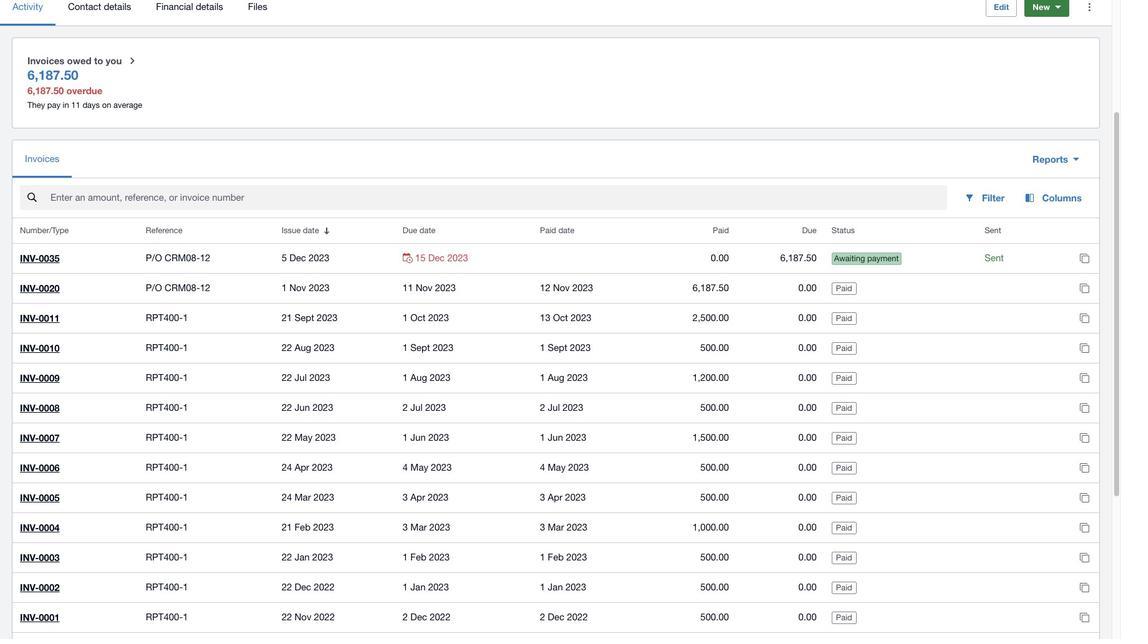 Task type: vqa. For each thing, say whether or not it's contained in the screenshot.
SEND STATEMENTS
no



Task type: describe. For each thing, give the bounding box(es) containing it.
paid for inv-0004
[[837, 524, 853, 533]]

1 2 jul 2023 from the left
[[403, 403, 446, 413]]

rpt400- for inv-0002
[[146, 582, 183, 593]]

21 for 0004
[[282, 522, 292, 533]]

nov for 22
[[295, 612, 312, 623]]

2 4 may 2023 from the left
[[540, 462, 589, 473]]

0008
[[39, 403, 60, 414]]

0.00 for inv-0006
[[799, 462, 817, 473]]

p/o crm08-12 for inv-0035
[[146, 253, 211, 263]]

inv-0006
[[20, 462, 60, 474]]

0.00 for inv-0004
[[799, 522, 817, 533]]

22 for 0009
[[282, 373, 292, 383]]

they
[[27, 101, 45, 110]]

inv-0006 link
[[20, 462, 60, 474]]

rpt400-1 for inv-0008
[[146, 403, 188, 413]]

1 2 dec 2022 from the left
[[403, 612, 451, 623]]

inv- for 0020
[[20, 283, 39, 294]]

on
[[102, 101, 111, 110]]

rpt400- for inv-0006
[[146, 462, 183, 473]]

24 mar 2023
[[282, 492, 335, 503]]

copy to draft invoice image for 0035
[[1073, 246, 1097, 271]]

due for due
[[803, 226, 817, 235]]

activity button
[[0, 0, 55, 26]]

1 1 jun 2023 from the left
[[403, 432, 449, 443]]

reference
[[146, 226, 183, 235]]

due for due date
[[403, 226, 418, 235]]

rpt400- for inv-0001
[[146, 612, 183, 623]]

copy to draft invoice image for 0002
[[1073, 575, 1097, 600]]

activity
[[12, 1, 43, 12]]

details for contact details
[[104, 1, 131, 12]]

rpt400-1 for inv-0011
[[146, 313, 188, 323]]

inv-0005 link
[[20, 492, 60, 504]]

oct for 1
[[411, 313, 426, 323]]

rpt400-1 for inv-0002
[[146, 582, 188, 593]]

1 horizontal spatial aug
[[411, 373, 427, 383]]

0 horizontal spatial jun
[[295, 403, 310, 413]]

0 horizontal spatial mar
[[295, 492, 311, 503]]

list of invoices element
[[12, 218, 1100, 633]]

2 2 dec 2022 from the left
[[540, 612, 588, 623]]

13
[[540, 313, 551, 323]]

rpt400-1 for inv-0010
[[146, 343, 188, 353]]

number/type button
[[12, 218, 138, 243]]

1 nov 2023
[[282, 283, 330, 293]]

copy to draft invoice image for 0010
[[1073, 336, 1097, 361]]

11 inside "invoices owed to you 6,187.50 6,187.50 overdue they pay in 11 days on average"
[[71, 101, 80, 110]]

21 for 0011
[[282, 313, 292, 323]]

inv-0020 link
[[20, 283, 60, 294]]

issue
[[282, 226, 301, 235]]

2 3 mar 2023 from the left
[[540, 522, 588, 533]]

2 1 jan 2023 from the left
[[540, 582, 587, 593]]

0.00 for inv-0001
[[799, 612, 817, 623]]

rpt400- for inv-0004
[[146, 522, 183, 533]]

0010
[[39, 343, 60, 354]]

rpt400- for inv-0005
[[146, 492, 183, 503]]

0.00 for inv-0020
[[799, 283, 817, 293]]

inv-0001 link
[[20, 612, 60, 623]]

inv-0011
[[20, 313, 60, 324]]

2 horizontal spatial jul
[[548, 403, 560, 413]]

due date button
[[395, 218, 533, 243]]

inv-0011 link
[[20, 313, 60, 324]]

crm08- for inv-0020
[[165, 283, 200, 293]]

0009
[[39, 373, 60, 384]]

sent button
[[978, 218, 1049, 243]]

24 for 0005
[[282, 492, 292, 503]]

paid for inv-0020
[[837, 284, 853, 293]]

0007
[[39, 432, 60, 444]]

1 1 sept 2023 from the left
[[403, 343, 454, 353]]

inv-0004
[[20, 522, 60, 534]]

0.00 for inv-0007
[[799, 432, 817, 443]]

24 apr 2023
[[282, 462, 333, 473]]

inv-0005
[[20, 492, 60, 504]]

paid button
[[649, 218, 737, 243]]

paid date button
[[533, 218, 649, 243]]

copy to draft invoice image for 0004
[[1073, 515, 1097, 540]]

0 horizontal spatial jul
[[295, 373, 307, 383]]

filter
[[983, 192, 1005, 203]]

copy to draft invoice image for 0007
[[1073, 426, 1097, 451]]

0006
[[39, 462, 60, 474]]

files button
[[236, 0, 280, 26]]

financial details button
[[144, 0, 236, 26]]

2,500.00
[[693, 313, 729, 323]]

22 for 0002
[[282, 582, 292, 593]]

0 horizontal spatial apr
[[295, 462, 310, 473]]

0035
[[39, 253, 60, 264]]

21 sept 2023
[[282, 313, 338, 323]]

15 dec 2023
[[415, 253, 468, 263]]

1,200.00
[[693, 373, 729, 383]]

0.00 for inv-0008
[[799, 403, 817, 413]]

contact details
[[68, 1, 131, 12]]

0002
[[39, 582, 60, 593]]

21 feb 2023
[[282, 522, 334, 533]]

1,000.00
[[693, 522, 729, 533]]

inv-0004 link
[[20, 522, 60, 534]]

inv-0007
[[20, 432, 60, 444]]

status button
[[825, 218, 978, 243]]

500.00 for inv-0006
[[701, 462, 729, 473]]

0 horizontal spatial sept
[[295, 313, 314, 323]]

22 for 0010
[[282, 343, 292, 353]]

columns
[[1043, 192, 1082, 203]]

inv-0010 link
[[20, 343, 60, 354]]

paid for inv-0002
[[837, 583, 853, 593]]

inv- for 0009
[[20, 373, 39, 384]]

paid for inv-0003
[[837, 553, 853, 563]]

Enter an amount, reference, or invoice number field
[[49, 186, 948, 210]]

paid for inv-0001
[[837, 613, 853, 623]]

rpt400- for inv-0009
[[146, 373, 183, 383]]

copy to draft invoice image for 0009
[[1073, 366, 1097, 391]]

0020
[[39, 283, 60, 294]]

1 horizontal spatial jul
[[411, 403, 423, 413]]

500.00 for inv-0005
[[701, 492, 729, 503]]

pay
[[47, 101, 61, 110]]

rpt400- for inv-0008
[[146, 403, 183, 413]]

inv-0020
[[20, 283, 60, 294]]

reference button
[[138, 218, 274, 243]]

paid inside button
[[713, 226, 729, 235]]

0 horizontal spatial feb
[[295, 522, 311, 533]]

0011
[[39, 313, 60, 324]]

1 1 aug 2023 from the left
[[403, 373, 451, 383]]

paid date
[[540, 226, 575, 235]]

inv-0008 link
[[20, 403, 60, 414]]

financial
[[156, 1, 193, 12]]

edit
[[995, 2, 1010, 12]]

inv-0001
[[20, 612, 60, 623]]

rpt400- for inv-0003
[[146, 552, 183, 563]]

rpt400-1 for inv-0005
[[146, 492, 188, 503]]

5
[[282, 253, 287, 263]]

files
[[248, 1, 267, 12]]

days
[[83, 101, 100, 110]]

0.00 for inv-0003
[[799, 552, 817, 563]]

inv- for 0007
[[20, 432, 39, 444]]

new button
[[1025, 0, 1070, 17]]

1 oct 2023
[[403, 313, 449, 323]]

in
[[63, 101, 69, 110]]

columns button
[[1015, 185, 1092, 210]]

0001
[[39, 612, 60, 623]]

22 jan 2023
[[282, 552, 333, 563]]

22 jul 2023
[[282, 373, 330, 383]]

inv- for 0008
[[20, 403, 39, 414]]

2 1 aug 2023 from the left
[[540, 373, 588, 383]]

payment
[[868, 254, 899, 263]]

1 3 mar 2023 from the left
[[403, 522, 450, 533]]

2 horizontal spatial sept
[[548, 343, 568, 353]]

500.00 for inv-0010
[[701, 343, 729, 353]]

rpt400- for inv-0007
[[146, 432, 183, 443]]

p/o for inv-0035
[[146, 253, 162, 263]]

number/type
[[20, 226, 69, 235]]

0.00 for inv-0011
[[799, 313, 817, 323]]

details for financial details
[[196, 1, 223, 12]]

issue date
[[282, 226, 319, 235]]



Task type: locate. For each thing, give the bounding box(es) containing it.
rpt400-1 for inv-0007
[[146, 432, 188, 443]]

0 horizontal spatial 4
[[403, 462, 408, 473]]

nov up 13 oct 2023
[[553, 283, 570, 293]]

details right contact
[[104, 1, 131, 12]]

2 1 feb 2023 from the left
[[540, 552, 588, 563]]

0003
[[39, 552, 60, 563]]

500.00 for inv-0002
[[701, 582, 729, 593]]

contact
[[68, 1, 101, 12]]

inv- up 'inv-0002'
[[20, 552, 39, 563]]

inv- down 'inv-0009' link
[[20, 403, 39, 414]]

6 inv- from the top
[[20, 403, 39, 414]]

1 horizontal spatial 3 mar 2023
[[540, 522, 588, 533]]

inv-0008
[[20, 403, 60, 414]]

24
[[282, 462, 292, 473], [282, 492, 292, 503]]

2 rpt400-1 from the top
[[146, 343, 188, 353]]

8 inv- from the top
[[20, 462, 39, 474]]

copy to draft invoice image for 0020
[[1073, 276, 1097, 301]]

inv- up inv-0006 on the bottom left
[[20, 432, 39, 444]]

invoices for invoices
[[25, 154, 59, 164]]

inv-0035
[[20, 253, 60, 264]]

reports
[[1033, 154, 1069, 165]]

3
[[403, 492, 408, 503], [540, 492, 546, 503], [403, 522, 408, 533], [540, 522, 546, 533]]

inv- up inv-0004 link
[[20, 492, 39, 504]]

crm08- for inv-0035
[[165, 253, 200, 263]]

0.00 for inv-0005
[[799, 492, 817, 503]]

1 vertical spatial p/o crm08-12
[[146, 283, 211, 293]]

0 horizontal spatial oct
[[411, 313, 426, 323]]

2 24 from the top
[[282, 492, 292, 503]]

7 rpt400-1 from the top
[[146, 492, 188, 503]]

4 rpt400-1 from the top
[[146, 403, 188, 413]]

0 horizontal spatial 11
[[71, 101, 80, 110]]

inv- down number/type
[[20, 253, 39, 264]]

aug
[[295, 343, 311, 353], [411, 373, 427, 383], [548, 373, 565, 383]]

4 may 2023
[[403, 462, 452, 473], [540, 462, 589, 473]]

you
[[106, 55, 122, 66]]

1 24 from the top
[[282, 462, 292, 473]]

jun
[[295, 403, 310, 413], [411, 432, 426, 443], [548, 432, 563, 443]]

contact details button
[[55, 0, 144, 26]]

invoices down they
[[25, 154, 59, 164]]

11 inside list of invoices "element"
[[403, 283, 413, 293]]

500.00 for inv-0001
[[701, 612, 729, 623]]

rpt400-1 for inv-0006
[[146, 462, 188, 473]]

1 horizontal spatial 4 may 2023
[[540, 462, 589, 473]]

p/o crm08-12
[[146, 253, 211, 263], [146, 283, 211, 293]]

inv- down the inv-0020 link
[[20, 313, 39, 324]]

22 down 22 dec 2022
[[282, 612, 292, 623]]

paid for inv-0006
[[837, 464, 853, 473]]

paid for inv-0010
[[837, 344, 853, 353]]

0 vertical spatial sent
[[985, 226, 1002, 235]]

1 horizontal spatial 3 apr 2023
[[540, 492, 586, 503]]

None radio
[[20, 46, 1092, 121]]

6 copy to draft invoice image from the top
[[1073, 485, 1097, 510]]

1
[[282, 283, 287, 293], [183, 313, 188, 323], [403, 313, 408, 323], [183, 343, 188, 353], [403, 343, 408, 353], [540, 343, 546, 353], [183, 373, 188, 383], [403, 373, 408, 383], [540, 373, 546, 383], [183, 403, 188, 413], [183, 432, 188, 443], [403, 432, 408, 443], [540, 432, 546, 443], [183, 462, 188, 473], [183, 492, 188, 503], [183, 522, 188, 533], [183, 552, 188, 563], [403, 552, 408, 563], [540, 552, 546, 563], [183, 582, 188, 593], [403, 582, 408, 593], [540, 582, 546, 593], [183, 612, 188, 623]]

500.00 for inv-0003
[[701, 552, 729, 563]]

issue date button
[[274, 218, 395, 243]]

due button
[[737, 218, 825, 243]]

22 down 22 jul 2023
[[282, 403, 292, 413]]

9 rpt400-1 from the top
[[146, 552, 188, 563]]

copy to draft invoice image for 0003
[[1073, 545, 1097, 570]]

1 oct from the left
[[411, 313, 426, 323]]

average
[[114, 101, 142, 110]]

1 date from the left
[[303, 226, 319, 235]]

2 horizontal spatial feb
[[548, 552, 564, 563]]

0 horizontal spatial 3 mar 2023
[[403, 522, 450, 533]]

6 500.00 from the top
[[701, 582, 729, 593]]

0 horizontal spatial jan
[[295, 552, 310, 563]]

1 vertical spatial crm08-
[[165, 283, 200, 293]]

12 for inv-0035
[[200, 253, 211, 263]]

1 crm08- from the top
[[165, 253, 200, 263]]

0 horizontal spatial 1 jan 2023
[[403, 582, 449, 593]]

2 horizontal spatial jan
[[548, 582, 563, 593]]

1 horizontal spatial jan
[[411, 582, 426, 593]]

p/o
[[146, 253, 162, 263], [146, 283, 162, 293]]

inv-0010
[[20, 343, 60, 354]]

2 date from the left
[[420, 226, 436, 235]]

0 vertical spatial p/o crm08-12
[[146, 253, 211, 263]]

inv- for 0004
[[20, 522, 39, 534]]

rpt400- for inv-0011
[[146, 313, 183, 323]]

1 copy to draft invoice image from the top
[[1073, 246, 1097, 271]]

nov up 1 oct 2023
[[416, 283, 433, 293]]

22 up 22 jun 2023
[[282, 373, 292, 383]]

aug down 1 oct 2023
[[411, 373, 427, 383]]

0 vertical spatial 11
[[71, 101, 80, 110]]

rpt400- for inv-0010
[[146, 343, 183, 353]]

menu
[[0, 0, 976, 26]]

1 horizontal spatial 1 jun 2023
[[540, 432, 587, 443]]

2 horizontal spatial aug
[[548, 373, 565, 383]]

2 horizontal spatial date
[[559, 226, 575, 235]]

inv- for 0010
[[20, 343, 39, 354]]

1 horizontal spatial 1 sept 2023
[[540, 343, 591, 353]]

1 22 from the top
[[282, 343, 292, 353]]

5 copy to draft invoice image from the top
[[1073, 575, 1097, 600]]

1 horizontal spatial 1 jan 2023
[[540, 582, 587, 593]]

1 horizontal spatial 2 dec 2022
[[540, 612, 588, 623]]

11 inv- from the top
[[20, 552, 39, 563]]

4 copy to draft invoice image from the top
[[1073, 366, 1097, 391]]

13 oct 2023
[[540, 313, 592, 323]]

copy to draft invoice image for 0006
[[1073, 456, 1097, 481]]

1 p/o from the top
[[146, 253, 162, 263]]

aug up 22 jul 2023
[[295, 343, 311, 353]]

inv- for 0002
[[20, 582, 39, 593]]

2 22 from the top
[[282, 373, 292, 383]]

actions menu image
[[1077, 0, 1102, 19]]

500.00
[[701, 343, 729, 353], [701, 403, 729, 413], [701, 462, 729, 473], [701, 492, 729, 503], [701, 552, 729, 563], [701, 582, 729, 593], [701, 612, 729, 623]]

dec
[[290, 253, 306, 263], [428, 253, 445, 263], [295, 582, 311, 593], [411, 612, 427, 623], [548, 612, 565, 623]]

1 1 feb 2023 from the left
[[403, 552, 450, 563]]

4 inv- from the top
[[20, 343, 39, 354]]

22 for 0007
[[282, 432, 292, 443]]

to
[[94, 55, 103, 66]]

rpt400-1 for inv-0003
[[146, 552, 188, 563]]

inv- for 0001
[[20, 612, 39, 623]]

3 22 from the top
[[282, 403, 292, 413]]

22 nov 2022
[[282, 612, 335, 623]]

1 sept 2023 down 13 oct 2023
[[540, 343, 591, 353]]

invoices for invoices owed to you 6,187.50 6,187.50 overdue they pay in 11 days on average
[[27, 55, 65, 66]]

menu containing activity
[[0, 0, 976, 26]]

oct
[[411, 313, 426, 323], [553, 313, 568, 323]]

1 aug 2023 down 1 oct 2023
[[403, 373, 451, 383]]

inv- down inv-0007
[[20, 462, 39, 474]]

copy to draft invoice image for 0001
[[1073, 605, 1097, 630]]

inv- down inv-0010 link
[[20, 373, 39, 384]]

copy to draft invoice image
[[1073, 246, 1097, 271], [1073, 306, 1097, 331], [1073, 336, 1097, 361], [1073, 366, 1097, 391], [1073, 456, 1097, 481], [1073, 485, 1097, 510], [1073, 545, 1097, 570], [1073, 605, 1097, 630]]

1 rpt400-1 from the top
[[146, 313, 188, 323]]

invoices pages element
[[12, 633, 1100, 640]]

2023
[[309, 253, 330, 263], [448, 253, 468, 263], [309, 283, 330, 293], [435, 283, 456, 293], [573, 283, 594, 293], [317, 313, 338, 323], [428, 313, 449, 323], [571, 313, 592, 323], [314, 343, 335, 353], [433, 343, 454, 353], [570, 343, 591, 353], [310, 373, 330, 383], [430, 373, 451, 383], [567, 373, 588, 383], [313, 403, 333, 413], [425, 403, 446, 413], [563, 403, 584, 413], [315, 432, 336, 443], [429, 432, 449, 443], [566, 432, 587, 443], [312, 462, 333, 473], [431, 462, 452, 473], [569, 462, 589, 473], [314, 492, 335, 503], [428, 492, 449, 503], [565, 492, 586, 503], [313, 522, 334, 533], [430, 522, 450, 533], [567, 522, 588, 533], [312, 552, 333, 563], [429, 552, 450, 563], [567, 552, 588, 563], [428, 582, 449, 593], [566, 582, 587, 593]]

oct for 13
[[553, 313, 568, 323]]

1 vertical spatial p/o
[[146, 283, 162, 293]]

paid for inv-0007
[[837, 434, 853, 443]]

1 horizontal spatial due
[[803, 226, 817, 235]]

0 horizontal spatial details
[[104, 1, 131, 12]]

0005
[[39, 492, 60, 504]]

oct down 11 nov 2023
[[411, 313, 426, 323]]

12 for inv-0020
[[200, 283, 211, 293]]

invoices button
[[12, 140, 72, 178]]

sept down 13 oct 2023
[[548, 343, 568, 353]]

2 jul 2023
[[403, 403, 446, 413], [540, 403, 584, 413]]

2 details from the left
[[196, 1, 223, 12]]

3 inv- from the top
[[20, 313, 39, 324]]

invoices owed to you 6,187.50 6,187.50 overdue they pay in 11 days on average
[[27, 55, 142, 110]]

date for due date
[[420, 226, 436, 235]]

copy to draft invoice image
[[1073, 276, 1097, 301], [1073, 396, 1097, 421], [1073, 426, 1097, 451], [1073, 515, 1097, 540], [1073, 575, 1097, 600]]

21 up the 22 jan 2023
[[282, 522, 292, 533]]

2 horizontal spatial jun
[[548, 432, 563, 443]]

7 500.00 from the top
[[701, 612, 729, 623]]

rpt400-1
[[146, 313, 188, 323], [146, 343, 188, 353], [146, 373, 188, 383], [146, 403, 188, 413], [146, 432, 188, 443], [146, 462, 188, 473], [146, 492, 188, 503], [146, 522, 188, 533], [146, 552, 188, 563], [146, 582, 188, 593], [146, 612, 188, 623]]

1,500.00
[[693, 432, 729, 443]]

1 horizontal spatial apr
[[411, 492, 425, 503]]

11 down overdue icon
[[403, 283, 413, 293]]

new
[[1033, 2, 1051, 12]]

inv-0003
[[20, 552, 60, 563]]

1 sent from the top
[[985, 226, 1002, 235]]

due left status on the top right of page
[[803, 226, 817, 235]]

10 rpt400-1 from the top
[[146, 582, 188, 593]]

0 horizontal spatial due
[[403, 226, 418, 235]]

0 horizontal spatial 3 apr 2023
[[403, 492, 449, 503]]

2 4 from the left
[[540, 462, 546, 473]]

invoices inside "invoices owed to you 6,187.50 6,187.50 overdue they pay in 11 days on average"
[[27, 55, 65, 66]]

invoices inside button
[[25, 154, 59, 164]]

jan
[[295, 552, 310, 563], [411, 582, 426, 593], [548, 582, 563, 593]]

2 sent from the top
[[985, 253, 1005, 263]]

0 horizontal spatial 1 sept 2023
[[403, 343, 454, 353]]

none radio containing 6,187.50
[[20, 46, 1092, 121]]

2
[[403, 403, 408, 413], [540, 403, 546, 413], [403, 612, 408, 623], [540, 612, 546, 623]]

24 up 24 mar 2023
[[282, 462, 292, 473]]

21 down 1 nov 2023
[[282, 313, 292, 323]]

nov down 22 dec 2022
[[295, 612, 312, 623]]

22 may 2023
[[282, 432, 336, 443]]

5 22 from the top
[[282, 552, 292, 563]]

overdue image
[[403, 253, 413, 263]]

paid inside button
[[540, 226, 557, 235]]

0 horizontal spatial date
[[303, 226, 319, 235]]

5 inv- from the top
[[20, 373, 39, 384]]

due up overdue icon
[[403, 226, 418, 235]]

2 due from the left
[[803, 226, 817, 235]]

copy to draft invoice image for 0008
[[1073, 396, 1097, 421]]

date for issue date
[[303, 226, 319, 235]]

oct right 13 on the left of page
[[553, 313, 568, 323]]

22 for 0003
[[282, 552, 292, 563]]

0 horizontal spatial 1 jun 2023
[[403, 432, 449, 443]]

6 22 from the top
[[282, 582, 292, 593]]

0 horizontal spatial 1 aug 2023
[[403, 373, 451, 383]]

22 jun 2023
[[282, 403, 333, 413]]

1 21 from the top
[[282, 313, 292, 323]]

9 rpt400- from the top
[[146, 552, 183, 563]]

2 2 jul 2023 from the left
[[540, 403, 584, 413]]

0 vertical spatial crm08-
[[165, 253, 200, 263]]

0 horizontal spatial 2 dec 2022
[[403, 612, 451, 623]]

awaiting payment
[[835, 254, 899, 263]]

5 rpt400- from the top
[[146, 432, 183, 443]]

inv- for 0035
[[20, 253, 39, 264]]

22 down 21 feb 2023
[[282, 552, 292, 563]]

11 right in
[[71, 101, 80, 110]]

1 horizontal spatial 11
[[403, 283, 413, 293]]

15
[[415, 253, 426, 263]]

financial details
[[156, 1, 223, 12]]

1 1 jan 2023 from the left
[[403, 582, 449, 593]]

0 horizontal spatial may
[[295, 432, 313, 443]]

sept down 1 oct 2023
[[411, 343, 430, 353]]

status
[[832, 226, 855, 235]]

5 copy to draft invoice image from the top
[[1073, 456, 1097, 481]]

1 p/o crm08-12 from the top
[[146, 253, 211, 263]]

8 rpt400- from the top
[[146, 522, 183, 533]]

1 due from the left
[[403, 226, 418, 235]]

date for paid date
[[559, 226, 575, 235]]

1 horizontal spatial may
[[411, 462, 429, 473]]

date up 15
[[420, 226, 436, 235]]

inv- up inv-0011
[[20, 283, 39, 294]]

1 horizontal spatial sept
[[411, 343, 430, 353]]

2 500.00 from the top
[[701, 403, 729, 413]]

2 horizontal spatial mar
[[548, 522, 564, 533]]

due
[[403, 226, 418, 235], [803, 226, 817, 235]]

0 vertical spatial 24
[[282, 462, 292, 473]]

24 down 24 apr 2023
[[282, 492, 292, 503]]

nov down 5 dec 2023 at top
[[290, 283, 306, 293]]

2 horizontal spatial may
[[548, 462, 566, 473]]

inv- for 0003
[[20, 552, 39, 563]]

nov for 11
[[416, 283, 433, 293]]

3 date from the left
[[559, 226, 575, 235]]

nov for 12
[[553, 283, 570, 293]]

1 inv- from the top
[[20, 253, 39, 264]]

3 rpt400-1 from the top
[[146, 373, 188, 383]]

7 rpt400- from the top
[[146, 492, 183, 503]]

1 horizontal spatial date
[[420, 226, 436, 235]]

date right the issue on the top left
[[303, 226, 319, 235]]

12
[[200, 253, 211, 263], [200, 283, 211, 293], [540, 283, 551, 293]]

2 rpt400- from the top
[[146, 343, 183, 353]]

1 4 from the left
[[403, 462, 408, 473]]

due inside button
[[803, 226, 817, 235]]

4 rpt400- from the top
[[146, 403, 183, 413]]

2 inv- from the top
[[20, 283, 39, 294]]

11 rpt400- from the top
[[146, 612, 183, 623]]

1 vertical spatial sent
[[985, 253, 1005, 263]]

0.00 for inv-0002
[[799, 582, 817, 593]]

0 horizontal spatial 4 may 2023
[[403, 462, 452, 473]]

22 up 22 jul 2023
[[282, 343, 292, 353]]

1 feb 2023
[[403, 552, 450, 563], [540, 552, 588, 563]]

1 horizontal spatial 1 feb 2023
[[540, 552, 588, 563]]

inv- for 0011
[[20, 313, 39, 324]]

rpt400-1 for inv-0009
[[146, 373, 188, 383]]

12 nov 2023
[[540, 283, 594, 293]]

1 vertical spatial invoices
[[25, 154, 59, 164]]

due date
[[403, 226, 436, 235]]

1 500.00 from the top
[[701, 343, 729, 353]]

4 22 from the top
[[282, 432, 292, 443]]

13 inv- from the top
[[20, 612, 39, 623]]

3 copy to draft invoice image from the top
[[1073, 336, 1097, 361]]

22 for 0008
[[282, 403, 292, 413]]

inv-0009 link
[[20, 373, 60, 384]]

2 21 from the top
[[282, 522, 292, 533]]

12 inv- from the top
[[20, 582, 39, 593]]

0 horizontal spatial 2 jul 2023
[[403, 403, 446, 413]]

5 500.00 from the top
[[701, 552, 729, 563]]

aug down 13 oct 2023
[[548, 373, 565, 383]]

11 rpt400-1 from the top
[[146, 612, 188, 623]]

1 horizontal spatial jun
[[411, 432, 426, 443]]

paid for inv-0009
[[837, 374, 853, 383]]

2022
[[314, 582, 335, 593], [314, 612, 335, 623], [430, 612, 451, 623], [567, 612, 588, 623]]

22 down the 22 jan 2023
[[282, 582, 292, 593]]

1 aug 2023
[[403, 373, 451, 383], [540, 373, 588, 383]]

0 vertical spatial invoices
[[27, 55, 65, 66]]

1 horizontal spatial mar
[[411, 522, 427, 533]]

4 500.00 from the top
[[701, 492, 729, 503]]

0 vertical spatial p/o
[[146, 253, 162, 263]]

1 horizontal spatial 2 jul 2023
[[540, 403, 584, 413]]

inv- down 'inv-0003'
[[20, 582, 39, 593]]

3 mar 2023
[[403, 522, 450, 533], [540, 522, 588, 533]]

2 1 sept 2023 from the left
[[540, 343, 591, 353]]

0.00 for inv-0010
[[799, 343, 817, 353]]

details right "financial"
[[196, 1, 223, 12]]

inv-
[[20, 253, 39, 264], [20, 283, 39, 294], [20, 313, 39, 324], [20, 343, 39, 354], [20, 373, 39, 384], [20, 403, 39, 414], [20, 432, 39, 444], [20, 462, 39, 474], [20, 492, 39, 504], [20, 522, 39, 534], [20, 552, 39, 563], [20, 582, 39, 593], [20, 612, 39, 623]]

inv- for 0006
[[20, 462, 39, 474]]

inv- up 'inv-0003'
[[20, 522, 39, 534]]

1 3 apr 2023 from the left
[[403, 492, 449, 503]]

2 horizontal spatial apr
[[548, 492, 563, 503]]

500.00 for inv-0008
[[701, 403, 729, 413]]

edit button
[[986, 0, 1018, 17]]

22 aug 2023
[[282, 343, 335, 353]]

paid for inv-0008
[[837, 404, 853, 413]]

1 aug 2023 down 13 oct 2023
[[540, 373, 588, 383]]

paid for inv-0011
[[837, 314, 853, 323]]

rpt400-1 for inv-0001
[[146, 612, 188, 623]]

2 copy to draft invoice image from the top
[[1073, 306, 1097, 331]]

22 for 0001
[[282, 612, 292, 623]]

1 horizontal spatial 4
[[540, 462, 546, 473]]

1 copy to draft invoice image from the top
[[1073, 276, 1097, 301]]

inv- up 'inv-0009' link
[[20, 343, 39, 354]]

rpt400-1 for inv-0004
[[146, 522, 188, 533]]

1 horizontal spatial feb
[[411, 552, 427, 563]]

date up "12 nov 2023" at the top of page
[[559, 226, 575, 235]]

8 rpt400-1 from the top
[[146, 522, 188, 533]]

8 copy to draft invoice image from the top
[[1073, 605, 1097, 630]]

inv- down 'inv-0002'
[[20, 612, 39, 623]]

1 4 may 2023 from the left
[[403, 462, 452, 473]]

0 horizontal spatial 1 feb 2023
[[403, 552, 450, 563]]

p/o for inv-0020
[[146, 283, 162, 293]]

nov for 1
[[290, 283, 306, 293]]

2 copy to draft invoice image from the top
[[1073, 396, 1097, 421]]

sent down the filter in the top right of the page
[[985, 226, 1002, 235]]

3 copy to draft invoice image from the top
[[1073, 426, 1097, 451]]

2 oct from the left
[[553, 313, 568, 323]]

0.00 for inv-0009
[[799, 373, 817, 383]]

5 rpt400-1 from the top
[[146, 432, 188, 443]]

sent down sent button
[[985, 253, 1005, 263]]

6 rpt400-1 from the top
[[146, 462, 188, 473]]

invoices left owed
[[27, 55, 65, 66]]

1 sept 2023 down 1 oct 2023
[[403, 343, 454, 353]]

sept
[[295, 313, 314, 323], [411, 343, 430, 353], [548, 343, 568, 353]]

feb
[[295, 522, 311, 533], [411, 552, 427, 563], [548, 552, 564, 563]]

overdue
[[66, 85, 103, 96]]

2 3 apr 2023 from the left
[[540, 492, 586, 503]]

2 crm08- from the top
[[165, 283, 200, 293]]

9 inv- from the top
[[20, 492, 39, 504]]

0 vertical spatial 21
[[282, 313, 292, 323]]

copy to draft invoice image for 0005
[[1073, 485, 1097, 510]]

paid for inv-0005
[[837, 494, 853, 503]]

sept down 1 nov 2023
[[295, 313, 314, 323]]

1 horizontal spatial 1 aug 2023
[[540, 373, 588, 383]]

1 vertical spatial 21
[[282, 522, 292, 533]]

4 copy to draft invoice image from the top
[[1073, 515, 1097, 540]]

reports button
[[1023, 147, 1090, 172]]

1 vertical spatial 11
[[403, 283, 413, 293]]

2 1 jun 2023 from the left
[[540, 432, 587, 443]]

3 500.00 from the top
[[701, 462, 729, 473]]

3 rpt400- from the top
[[146, 373, 183, 383]]

0 horizontal spatial aug
[[295, 343, 311, 353]]

inv-0007 link
[[20, 432, 60, 444]]

inv-0003 link
[[20, 552, 60, 563]]

0.00
[[711, 253, 729, 263], [799, 283, 817, 293], [799, 313, 817, 323], [799, 343, 817, 353], [799, 373, 817, 383], [799, 403, 817, 413], [799, 432, 817, 443], [799, 462, 817, 473], [799, 492, 817, 503], [799, 522, 817, 533], [799, 552, 817, 563], [799, 582, 817, 593], [799, 612, 817, 623]]

1 rpt400- from the top
[[146, 313, 183, 323]]

22 up 24 apr 2023
[[282, 432, 292, 443]]

inv-0009
[[20, 373, 60, 384]]

due inside button
[[403, 226, 418, 235]]

rpt400-
[[146, 313, 183, 323], [146, 343, 183, 353], [146, 373, 183, 383], [146, 403, 183, 413], [146, 432, 183, 443], [146, 462, 183, 473], [146, 492, 183, 503], [146, 522, 183, 533], [146, 552, 183, 563], [146, 582, 183, 593], [146, 612, 183, 623]]

inv- for 0005
[[20, 492, 39, 504]]

22 dec 2022
[[282, 582, 335, 593]]

24 for 0006
[[282, 462, 292, 473]]

awaiting
[[835, 254, 866, 263]]

0004
[[39, 522, 60, 534]]

owed
[[67, 55, 92, 66]]

6 rpt400- from the top
[[146, 462, 183, 473]]

1 horizontal spatial oct
[[553, 313, 568, 323]]

date inside button
[[559, 226, 575, 235]]

10 inv- from the top
[[20, 522, 39, 534]]

1 vertical spatial 24
[[282, 492, 292, 503]]

7 copy to draft invoice image from the top
[[1073, 545, 1097, 570]]

invoices
[[27, 55, 65, 66], [25, 154, 59, 164]]

7 22 from the top
[[282, 612, 292, 623]]

2 p/o from the top
[[146, 283, 162, 293]]

sent inside button
[[985, 226, 1002, 235]]

1 horizontal spatial details
[[196, 1, 223, 12]]

p/o crm08-12 for inv-0020
[[146, 283, 211, 293]]

inv-0035 link
[[20, 253, 60, 264]]



